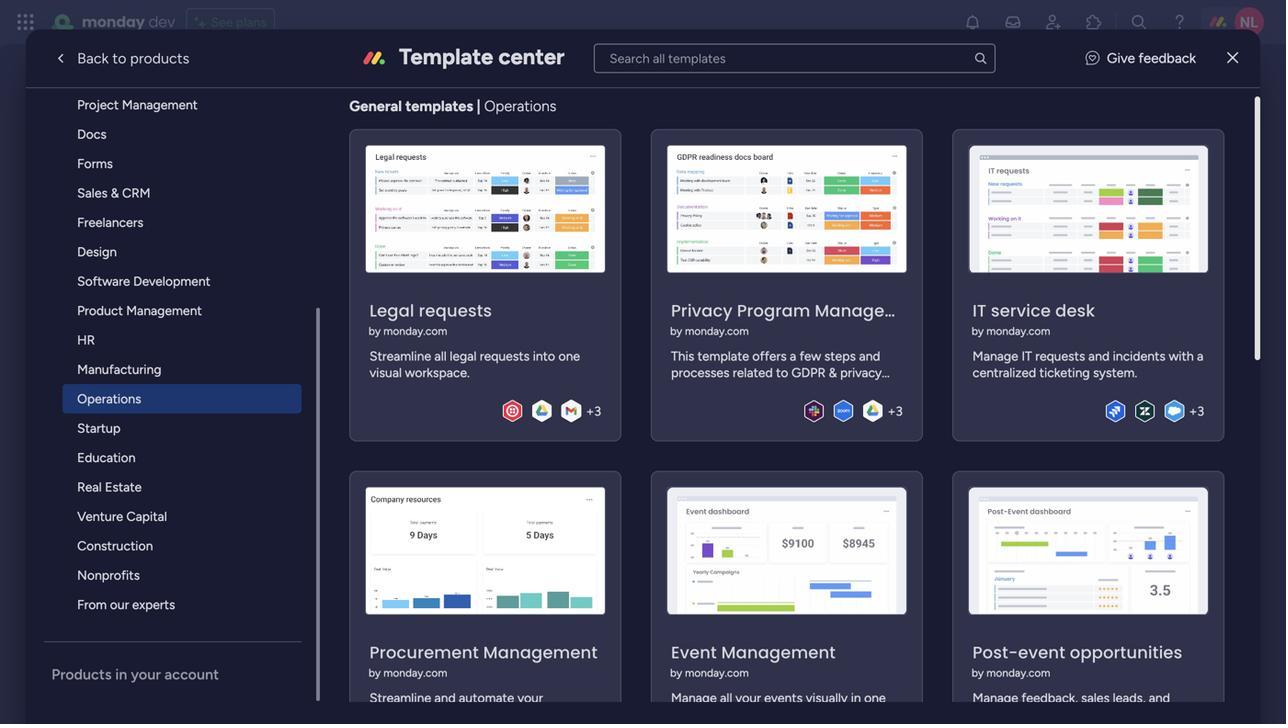 Task type: describe. For each thing, give the bounding box(es) containing it.
templates
[[406, 97, 473, 115]]

by inside procurement management by monday.com
[[369, 667, 381, 680]]

privacy program management by monday.com
[[670, 299, 929, 338]]

centralized
[[973, 365, 1037, 381]]

back
[[77, 50, 109, 67]]

monday
[[82, 11, 145, 32]]

streamline
[[370, 349, 431, 364]]

it inside it service desk by monday.com
[[973, 299, 987, 323]]

3 for legal requests
[[594, 404, 601, 419]]

procurement
[[370, 641, 479, 665]]

template center
[[399, 43, 565, 70]]

service
[[991, 299, 1051, 323]]

project management
[[77, 97, 198, 113]]

project
[[77, 97, 119, 113]]

this template offers a few steps and processes related to gdpr & privacy compliance.
[[671, 349, 882, 397]]

workspace.
[[405, 365, 470, 381]]

center
[[499, 43, 565, 70]]

general
[[349, 97, 402, 115]]

see plans button
[[186, 8, 275, 36]]

incidents
[[1113, 349, 1166, 364]]

products in your account heading
[[51, 665, 316, 685]]

crm
[[122, 185, 150, 201]]

manufacturing
[[77, 362, 161, 377]]

back to products
[[77, 50, 190, 67]]

gdpr
[[792, 365, 826, 381]]

products
[[130, 50, 190, 67]]

program
[[737, 299, 811, 323]]

+ for it service desk
[[1190, 404, 1198, 419]]

our
[[110, 597, 129, 613]]

invite members image
[[1045, 13, 1063, 31]]

& inside work management templates element
[[111, 185, 119, 201]]

post-
[[973, 641, 1018, 665]]

forms
[[77, 156, 113, 172]]

Search all templates search field
[[594, 44, 996, 73]]

plans
[[236, 14, 267, 30]]

and inside this template offers a few steps and processes related to gdpr & privacy compliance.
[[859, 349, 881, 364]]

startup
[[77, 421, 121, 436]]

offers
[[753, 349, 787, 364]]

management for product
[[126, 303, 202, 319]]

+ for privacy program management
[[888, 404, 896, 419]]

monday.com inside event management by monday.com
[[685, 667, 749, 680]]

3 for privacy program management
[[896, 404, 903, 419]]

dev
[[149, 11, 175, 32]]

products in your account list box
[[44, 2, 320, 703]]

requests inside "manage it requests and incidents with a centralized ticketing system."
[[1036, 349, 1086, 364]]

visual
[[370, 365, 402, 381]]

manage
[[973, 349, 1019, 364]]

event management by monday.com
[[670, 641, 836, 680]]

management for project
[[122, 97, 198, 113]]

feedback
[[1139, 50, 1196, 66]]

give
[[1107, 50, 1136, 66]]

experts
[[132, 597, 175, 613]]

venture
[[77, 509, 123, 525]]

3 for it service desk
[[1198, 404, 1205, 419]]

by inside event management by monday.com
[[670, 667, 682, 680]]

work management templates element
[[44, 2, 316, 620]]

a inside this template offers a few steps and processes related to gdpr & privacy compliance.
[[790, 349, 797, 364]]

docs
[[77, 126, 107, 142]]

sales
[[77, 185, 108, 201]]

steps
[[825, 349, 856, 364]]

product management
[[77, 303, 202, 319]]

+ 3 for legal requests
[[586, 404, 601, 419]]

system.
[[1093, 365, 1138, 381]]

few
[[800, 349, 821, 364]]

it inside "manage it requests and incidents with a centralized ticketing system."
[[1022, 349, 1032, 364]]

give feedback link
[[1086, 48, 1196, 69]]

help button
[[1130, 672, 1195, 703]]

help
[[1146, 678, 1179, 697]]

development
[[133, 274, 210, 289]]

real estate
[[77, 480, 142, 495]]

+ 3 for privacy program management
[[888, 404, 903, 419]]

education
[[77, 450, 136, 466]]

real
[[77, 480, 102, 495]]

by inside legal requests by monday.com
[[369, 325, 381, 338]]

freelancers
[[77, 215, 143, 230]]

estate
[[105, 480, 142, 495]]

streamline all legal requests into one visual workspace.
[[370, 349, 580, 381]]

in
[[115, 666, 127, 684]]

one
[[559, 349, 580, 364]]

desk
[[1056, 299, 1095, 323]]



Task type: vqa. For each thing, say whether or not it's contained in the screenshot.
right use
no



Task type: locate. For each thing, give the bounding box(es) containing it.
1 + 3 from the left
[[586, 404, 601, 419]]

monday.com inside procurement management by monday.com
[[384, 667, 447, 680]]

1 horizontal spatial a
[[1197, 349, 1204, 364]]

operations inside work management templates element
[[77, 391, 141, 407]]

manage it requests and incidents with a centralized ticketing system.
[[973, 349, 1204, 381]]

nonprofits
[[77, 568, 140, 583]]

1 vertical spatial to
[[776, 365, 789, 381]]

and
[[859, 349, 881, 364], [1089, 349, 1110, 364]]

1 and from the left
[[859, 349, 881, 364]]

0 vertical spatial to
[[112, 50, 126, 67]]

0 horizontal spatial to
[[112, 50, 126, 67]]

sales & crm
[[77, 185, 150, 201]]

processes
[[671, 365, 730, 381]]

& left crm on the top of page
[[111, 185, 119, 201]]

to inside button
[[112, 50, 126, 67]]

this
[[671, 349, 695, 364]]

monday.com up streamline
[[384, 325, 447, 338]]

1 horizontal spatial and
[[1089, 349, 1110, 364]]

monday.com down procurement
[[384, 667, 447, 680]]

monday.com inside post-event opportunities by monday.com
[[987, 667, 1051, 680]]

legal
[[370, 299, 414, 323]]

hr
[[77, 332, 95, 348]]

0 vertical spatial &
[[111, 185, 119, 201]]

requests left into
[[480, 349, 530, 364]]

management for event
[[721, 641, 836, 665]]

into
[[533, 349, 555, 364]]

event
[[1018, 641, 1066, 665]]

1 horizontal spatial + 3
[[888, 404, 903, 419]]

to right back
[[112, 50, 126, 67]]

by down procurement
[[369, 667, 381, 680]]

post-event opportunities by monday.com
[[972, 641, 1183, 680]]

all
[[435, 349, 447, 364]]

& inside this template offers a few steps and processes related to gdpr & privacy compliance.
[[829, 365, 837, 381]]

capital
[[126, 509, 167, 525]]

a
[[790, 349, 797, 364], [1197, 349, 1204, 364]]

back to products button
[[37, 40, 204, 77]]

and up system.
[[1089, 349, 1110, 364]]

0 horizontal spatial operations
[[77, 391, 141, 407]]

None search field
[[594, 44, 996, 73]]

a inside "manage it requests and incidents with a centralized ticketing system."
[[1197, 349, 1204, 364]]

v2 user feedback image
[[1086, 48, 1100, 69]]

search image
[[974, 51, 988, 66]]

management
[[122, 97, 198, 113], [815, 299, 929, 323], [126, 303, 202, 319], [483, 641, 598, 665], [721, 641, 836, 665]]

2 + 3 from the left
[[888, 404, 903, 419]]

requests up 'legal'
[[419, 299, 492, 323]]

requests inside legal requests by monday.com
[[419, 299, 492, 323]]

0 horizontal spatial 3
[[594, 404, 601, 419]]

a left few
[[790, 349, 797, 364]]

privacy
[[671, 299, 733, 323]]

operations
[[484, 97, 557, 115], [77, 391, 141, 407]]

by inside it service desk by monday.com
[[972, 325, 984, 338]]

and up privacy
[[859, 349, 881, 364]]

3 3 from the left
[[1198, 404, 1205, 419]]

management inside privacy program management by monday.com
[[815, 299, 929, 323]]

opportunities
[[1070, 641, 1183, 665]]

by inside post-event opportunities by monday.com
[[972, 667, 984, 680]]

management inside procurement management by monday.com
[[483, 641, 598, 665]]

&
[[111, 185, 119, 201], [829, 365, 837, 381]]

give feedback
[[1107, 50, 1196, 66]]

operations down 'manufacturing'
[[77, 391, 141, 407]]

account
[[164, 666, 219, 684]]

notifications image
[[964, 13, 982, 31]]

related
[[733, 365, 773, 381]]

0 horizontal spatial &
[[111, 185, 119, 201]]

apps image
[[1085, 13, 1103, 31]]

monday.com
[[384, 325, 447, 338], [685, 325, 749, 338], [987, 325, 1051, 338], [384, 667, 447, 680], [685, 667, 749, 680], [987, 667, 1051, 680]]

operations right '|'
[[484, 97, 557, 115]]

1 + from the left
[[586, 404, 594, 419]]

products
[[51, 666, 112, 684]]

construction
[[77, 538, 153, 554]]

1 horizontal spatial to
[[776, 365, 789, 381]]

by up manage at the right of page
[[972, 325, 984, 338]]

ticketing
[[1040, 365, 1090, 381]]

0 horizontal spatial it
[[973, 299, 987, 323]]

1 horizontal spatial 3
[[896, 404, 903, 419]]

noah lott image
[[1235, 7, 1264, 37]]

0 horizontal spatial and
[[859, 349, 881, 364]]

2 horizontal spatial +
[[1190, 404, 1198, 419]]

by down event
[[670, 667, 682, 680]]

by down legal in the top left of the page
[[369, 325, 381, 338]]

monday dev
[[82, 11, 175, 32]]

help image
[[1171, 13, 1189, 31]]

2 + from the left
[[888, 404, 896, 419]]

monday.com down post- on the right of the page
[[987, 667, 1051, 680]]

monday.com inside legal requests by monday.com
[[384, 325, 447, 338]]

2 a from the left
[[1197, 349, 1204, 364]]

monday.com down "service"
[[987, 325, 1051, 338]]

close image
[[1228, 51, 1239, 65]]

& down steps on the right
[[829, 365, 837, 381]]

1 horizontal spatial &
[[829, 365, 837, 381]]

monday.com down privacy at the top right of page
[[685, 325, 749, 338]]

0 vertical spatial it
[[973, 299, 987, 323]]

2 and from the left
[[1089, 349, 1110, 364]]

requests inside streamline all legal requests into one visual workspace.
[[480, 349, 530, 364]]

1 3 from the left
[[594, 404, 601, 419]]

1 horizontal spatial operations
[[484, 97, 557, 115]]

software
[[77, 274, 130, 289]]

your
[[131, 666, 161, 684]]

template
[[698, 349, 749, 364]]

with
[[1169, 349, 1194, 364]]

legal requests by monday.com
[[369, 299, 492, 338]]

privacy
[[840, 365, 882, 381]]

+ 3 for it service desk
[[1190, 404, 1205, 419]]

1 horizontal spatial +
[[888, 404, 896, 419]]

venture capital
[[77, 509, 167, 525]]

it service desk by monday.com
[[972, 299, 1095, 338]]

0 horizontal spatial +
[[586, 404, 594, 419]]

1 a from the left
[[790, 349, 797, 364]]

monday.com inside it service desk by monday.com
[[987, 325, 1051, 338]]

3
[[594, 404, 601, 419], [896, 404, 903, 419], [1198, 404, 1205, 419]]

general templates | operations
[[349, 97, 557, 115]]

it up 'centralized'
[[1022, 349, 1032, 364]]

inbox image
[[1004, 13, 1023, 31]]

monday.com inside privacy program management by monday.com
[[685, 325, 749, 338]]

legal
[[450, 349, 477, 364]]

by down post- on the right of the page
[[972, 667, 984, 680]]

management inside event management by monday.com
[[721, 641, 836, 665]]

a right with
[[1197, 349, 1204, 364]]

product
[[77, 303, 123, 319]]

it left "service"
[[973, 299, 987, 323]]

2 horizontal spatial 3
[[1198, 404, 1205, 419]]

0 horizontal spatial a
[[790, 349, 797, 364]]

from our experts
[[77, 597, 175, 613]]

+
[[586, 404, 594, 419], [888, 404, 896, 419], [1190, 404, 1198, 419]]

search everything image
[[1130, 13, 1149, 31]]

to down offers on the right of the page
[[776, 365, 789, 381]]

1 horizontal spatial it
[[1022, 349, 1032, 364]]

2 horizontal spatial + 3
[[1190, 404, 1205, 419]]

see plans
[[211, 14, 267, 30]]

event
[[671, 641, 717, 665]]

from
[[77, 597, 107, 613]]

0 horizontal spatial + 3
[[586, 404, 601, 419]]

by
[[369, 325, 381, 338], [670, 325, 682, 338], [972, 325, 984, 338], [369, 667, 381, 680], [670, 667, 682, 680], [972, 667, 984, 680]]

to inside this template offers a few steps and processes related to gdpr & privacy compliance.
[[776, 365, 789, 381]]

management for procurement
[[483, 641, 598, 665]]

compliance.
[[671, 382, 740, 397]]

2 3 from the left
[[896, 404, 903, 419]]

see
[[211, 14, 233, 30]]

requests
[[419, 299, 492, 323], [480, 349, 530, 364], [1036, 349, 1086, 364]]

1 vertical spatial it
[[1022, 349, 1032, 364]]

monday.com down event
[[685, 667, 749, 680]]

template
[[399, 43, 493, 70]]

and inside "manage it requests and incidents with a centralized ticketing system."
[[1089, 349, 1110, 364]]

by up this on the right of the page
[[670, 325, 682, 338]]

requests up ticketing
[[1036, 349, 1086, 364]]

procurement management by monday.com
[[369, 641, 598, 680]]

+ for legal requests
[[586, 404, 594, 419]]

0 vertical spatial operations
[[484, 97, 557, 115]]

1 vertical spatial &
[[829, 365, 837, 381]]

design
[[77, 244, 117, 260]]

select product image
[[17, 13, 35, 31]]

to
[[112, 50, 126, 67], [776, 365, 789, 381]]

by inside privacy program management by monday.com
[[670, 325, 682, 338]]

1 vertical spatial operations
[[77, 391, 141, 407]]

products in your account
[[51, 666, 219, 684]]

|
[[477, 97, 481, 115]]

3 + from the left
[[1190, 404, 1198, 419]]

3 + 3 from the left
[[1190, 404, 1205, 419]]



